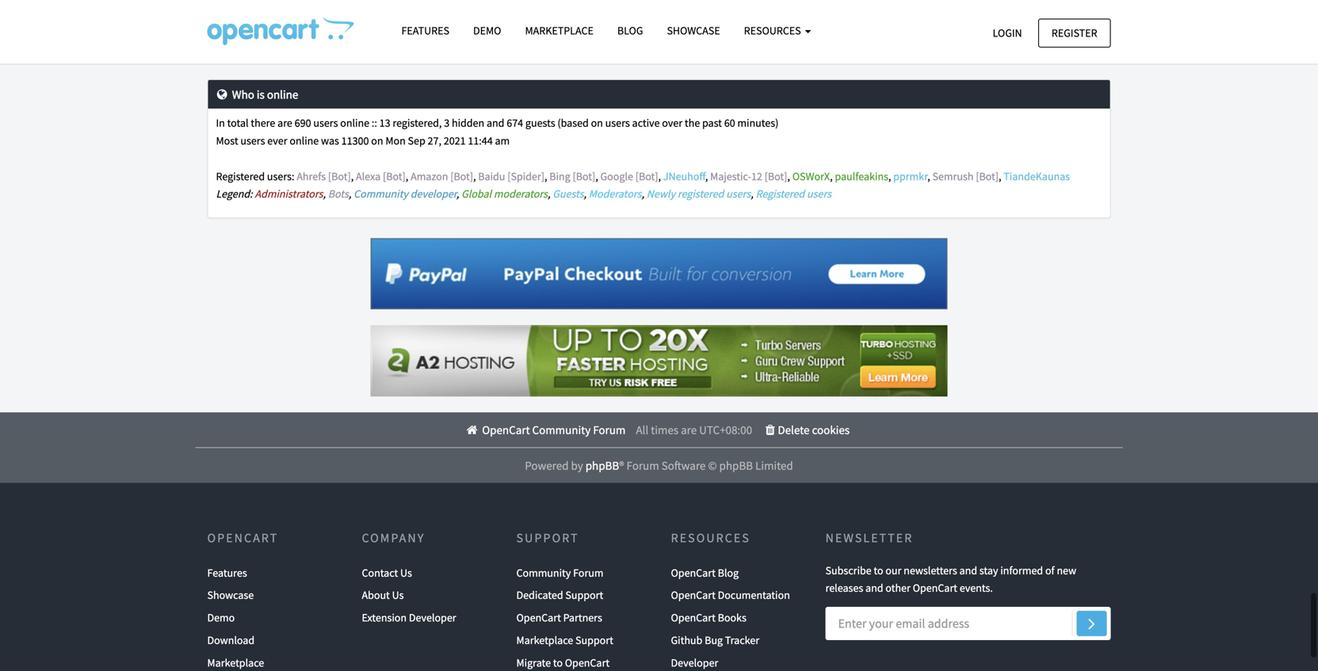 Task type: describe. For each thing, give the bounding box(es) containing it.
migrate to opencart link
[[517, 652, 610, 672]]

powered by phpbb ® forum software © phpbb limited
[[525, 458, 794, 474]]

total
[[227, 116, 249, 130]]

6 [bot] from the left
[[765, 169, 788, 183]]

are inside in total there are 690 users online :: 13 registered, 3 hidden and 674 guests (based on users active over the past 60 minutes) most users ever online was 11300 on mon sep 27, 2021 11:44 am
[[278, 116, 293, 130]]

::
[[372, 116, 377, 130]]

us for about us
[[392, 589, 404, 603]]

administrators link
[[255, 187, 323, 201]]

all times are utc+08:00
[[636, 423, 753, 438]]

osworx link
[[793, 169, 830, 183]]

features for showcase
[[207, 566, 247, 580]]

angle right image
[[1089, 615, 1096, 634]]

guests
[[526, 116, 556, 130]]

company
[[362, 531, 425, 546]]

alexa
[[356, 169, 381, 183]]

developer link
[[671, 652, 719, 672]]

newest
[[236, 38, 269, 52]]

register
[[1052, 26, 1098, 40]]

, left bots on the left top of the page
[[323, 187, 326, 201]]

community forum
[[517, 566, 604, 580]]

github bug tracker link
[[671, 630, 760, 652]]

1 horizontal spatial showcase link
[[655, 17, 732, 45]]

hidden
[[452, 116, 485, 130]]

, left bing
[[545, 169, 548, 183]]

and inside in total there are 690 users online :: 13 registered, 3 hidden and 674 guests (based on users active over the past 60 minutes) most users ever online was 11300 on mon sep 27, 2021 11:44 am
[[487, 116, 505, 130]]

3 [bot] from the left
[[451, 169, 473, 183]]

, left the guests link
[[548, 187, 551, 201]]

download link
[[207, 630, 255, 652]]

1 horizontal spatial registered
[[756, 187, 805, 201]]

, up community developer link
[[406, 169, 409, 183]]

ahrefs
[[297, 169, 326, 183]]

support for dedicated
[[566, 589, 604, 603]]

opencart blog link
[[671, 562, 739, 585]]

0 horizontal spatial on
[[371, 134, 383, 148]]

newly
[[647, 187, 676, 201]]

27,
[[428, 134, 442, 148]]

over
[[662, 116, 683, 130]]

5 [bot] from the left
[[636, 169, 659, 183]]

(based
[[558, 116, 589, 130]]

dedicated support
[[517, 589, 604, 603]]

total users
[[216, 20, 266, 34]]

0 vertical spatial online
[[267, 87, 298, 102]]

other
[[886, 581, 911, 596]]

showcase for right showcase link
[[667, 23, 721, 38]]

us for contact us
[[400, 566, 412, 580]]

paulfeakins
[[835, 169, 889, 183]]

users up newest
[[241, 20, 266, 34]]

baidu
[[478, 169, 506, 183]]

powered
[[525, 458, 569, 474]]

users down majestic-
[[727, 187, 751, 201]]

contact
[[362, 566, 398, 580]]

12
[[752, 169, 763, 183]]

total for total users
[[216, 20, 239, 34]]

features link for demo
[[390, 17, 462, 45]]

github
[[671, 634, 703, 648]]

0 horizontal spatial demo link
[[207, 607, 235, 630]]

1 [bot] from the left
[[328, 169, 351, 183]]

, down 12
[[751, 187, 754, 201]]

, left tiandekaunas
[[999, 169, 1002, 183]]

jneuhoff link
[[664, 169, 706, 183]]

opencart for opencart community forum
[[482, 423, 530, 438]]

bug
[[705, 634, 723, 648]]

0 vertical spatial demo link
[[462, 17, 513, 45]]

of
[[1046, 564, 1055, 578]]

pprmkr link
[[894, 169, 928, 183]]

contact us
[[362, 566, 412, 580]]

github bug tracker
[[671, 634, 760, 648]]

opencart for opencart blog
[[671, 566, 716, 580]]

community forum link
[[517, 562, 604, 585]]

1 vertical spatial online
[[340, 116, 370, 130]]

to for migrate
[[553, 656, 563, 670]]

1 horizontal spatial marketplace link
[[513, 17, 606, 45]]

showcase for the bottommost showcase link
[[207, 589, 254, 603]]

1 vertical spatial forum
[[627, 458, 660, 474]]

in
[[216, 116, 225, 130]]

register link
[[1039, 19, 1111, 48]]

registered,
[[393, 116, 442, 130]]

bing
[[550, 169, 571, 183]]

2 [bot] from the left
[[383, 169, 406, 183]]

1 vertical spatial showcase link
[[207, 585, 254, 607]]

tracker
[[725, 634, 760, 648]]

registered users: ahrefs [bot] , alexa [bot] , amazon [bot] , baidu [spider] , bing [bot] , google [bot] , jneuhoff , majestic-12 [bot] , osworx , paulfeakins , pprmkr , semrush [bot] , tiandekaunas legend: administrators , bots , community developer , global moderators , guests , moderators , newly registered users , registered users
[[216, 169, 1071, 201]]

features link for showcase
[[207, 562, 247, 585]]

users left active
[[606, 116, 630, 130]]

past
[[703, 116, 722, 130]]

opencart partners link
[[517, 607, 603, 630]]

events.
[[960, 581, 993, 596]]

globe image
[[215, 89, 230, 100]]

marketplace support link
[[517, 630, 614, 652]]

extension developer link
[[362, 607, 456, 630]]

members
[[1023, 20, 1067, 34]]

utc+08:00
[[700, 423, 753, 438]]

about
[[362, 589, 390, 603]]

2 vertical spatial online
[[290, 134, 319, 148]]

dedicated
[[517, 589, 564, 603]]

in total there are 690 users online :: 13 registered, 3 hidden and 674 guests (based on users active over the past 60 minutes) most users ever online was 11300 on mon sep 27, 2021 11:44 am
[[216, 116, 779, 148]]

our newest member pravin.jadhav
[[216, 38, 376, 52]]

stay
[[980, 564, 999, 578]]

60
[[725, 116, 736, 130]]

total topics
[[1014, 2, 1070, 17]]

, left the pprmkr
[[889, 169, 892, 183]]

ever
[[267, 134, 288, 148]]

opencart blog
[[671, 566, 739, 580]]

1 horizontal spatial blog
[[718, 566, 739, 580]]

delete cookies
[[778, 423, 850, 438]]

opencart for opencart partners
[[517, 611, 561, 625]]

marketplace for the rightmost marketplace link
[[525, 23, 594, 38]]

a2 hosting image
[[371, 326, 948, 397]]

total left members
[[998, 20, 1021, 34]]

registered
[[678, 187, 724, 201]]

0 vertical spatial support
[[517, 531, 579, 546]]

, down 11300
[[349, 187, 352, 201]]

partners
[[564, 611, 603, 625]]

there
[[251, 116, 275, 130]]

paypal payment gateway image
[[371, 238, 948, 310]]

1 vertical spatial resources
[[671, 531, 751, 546]]

login link
[[980, 19, 1036, 48]]

registered users link
[[756, 187, 832, 201]]

global
[[462, 187, 492, 201]]

active
[[632, 116, 660, 130]]

delete cookies link
[[763, 423, 850, 438]]

extension
[[362, 611, 407, 625]]

moderators
[[494, 187, 548, 201]]

opencart inside 'subscribe to our newsletters and stay informed of new releases and other opencart events.'
[[913, 581, 958, 596]]

opencart community forum
[[480, 423, 626, 438]]

developer inside 'link'
[[409, 611, 456, 625]]

most
[[216, 134, 238, 148]]

phpbb link
[[586, 458, 619, 474]]

home image
[[465, 424, 480, 436]]

software
[[662, 458, 706, 474]]

blog link
[[606, 17, 655, 45]]



Task type: vqa. For each thing, say whether or not it's contained in the screenshot.


Task type: locate. For each thing, give the bounding box(es) containing it.
0 vertical spatial showcase
[[667, 23, 721, 38]]

the
[[685, 116, 700, 130]]

newsletter
[[826, 531, 914, 546]]

support inside "link"
[[566, 589, 604, 603]]

1 vertical spatial demo
[[207, 611, 235, 625]]

footer containing opencart community forum
[[0, 413, 1319, 483]]

, up registered users link
[[788, 169, 791, 183]]

forum inside "menu bar"
[[593, 423, 626, 438]]

community inside "menu bar"
[[533, 423, 591, 438]]

our
[[216, 38, 233, 52]]

1 vertical spatial on
[[371, 134, 383, 148]]

global moderators link
[[462, 187, 548, 201]]

marketplace up migrate
[[517, 634, 574, 648]]

extension developer
[[362, 611, 456, 625]]

1 horizontal spatial on
[[591, 116, 603, 130]]

1 horizontal spatial and
[[866, 581, 884, 596]]

1 horizontal spatial to
[[874, 564, 884, 578]]

about us link
[[362, 585, 404, 607]]

0 vertical spatial registered
[[216, 169, 265, 183]]

support down partners
[[576, 634, 614, 648]]

, left newly
[[642, 187, 645, 201]]

developer down github on the right bottom of the page
[[671, 656, 719, 670]]

developer
[[409, 611, 456, 625], [671, 656, 719, 670]]

1 horizontal spatial features
[[402, 23, 450, 38]]

1 vertical spatial are
[[681, 423, 697, 438]]

1 vertical spatial developer
[[671, 656, 719, 670]]

, left global
[[457, 187, 459, 201]]

[bot] up the guests link
[[573, 169, 596, 183]]

newly registered users link
[[647, 187, 751, 201]]

pprmkr
[[894, 169, 928, 183]]

2 vertical spatial community
[[517, 566, 571, 580]]

0 horizontal spatial marketplace link
[[207, 652, 264, 672]]

0 horizontal spatial showcase
[[207, 589, 254, 603]]

pravin.jadhav link
[[313, 38, 376, 52]]

0 vertical spatial developer
[[409, 611, 456, 625]]

by
[[571, 458, 583, 474]]

marketplace for marketplace support
[[517, 634, 574, 648]]

blog inside 'link'
[[618, 23, 644, 38]]

moderators
[[589, 187, 642, 201]]

community inside registered users: ahrefs [bot] , alexa [bot] , amazon [bot] , baidu [spider] , bing [bot] , google [bot] , jneuhoff , majestic-12 [bot] , osworx , paulfeakins , pprmkr , semrush [bot] , tiandekaunas legend: administrators , bots , community developer , global moderators , guests , moderators , newly registered users , registered users
[[354, 187, 408, 201]]

online right the is
[[267, 87, 298, 102]]

0 vertical spatial showcase link
[[655, 17, 732, 45]]

0 horizontal spatial are
[[278, 116, 293, 130]]

0 vertical spatial on
[[591, 116, 603, 130]]

[bot] up newly
[[636, 169, 659, 183]]

0 vertical spatial to
[[874, 564, 884, 578]]

registered down 12
[[756, 187, 805, 201]]

4 [bot] from the left
[[573, 169, 596, 183]]

2 vertical spatial forum
[[573, 566, 604, 580]]

forum right the ®
[[627, 458, 660, 474]]

to for subscribe
[[874, 564, 884, 578]]

total for total topics
[[1014, 2, 1037, 17]]

support
[[517, 531, 579, 546], [566, 589, 604, 603], [576, 634, 614, 648]]

total members 125789
[[998, 20, 1103, 34]]

1 vertical spatial registered
[[756, 187, 805, 201]]

resources
[[744, 23, 804, 38], [671, 531, 751, 546]]

am
[[495, 134, 510, 148]]

cookies
[[812, 423, 850, 438]]

, left alexa
[[351, 169, 354, 183]]

®
[[619, 458, 625, 474]]

jneuhoff
[[664, 169, 706, 183]]

on right (based
[[591, 116, 603, 130]]

was
[[321, 134, 339, 148]]

125789
[[1070, 20, 1103, 34]]

showcase up "download"
[[207, 589, 254, 603]]

and up am
[[487, 116, 505, 130]]

our
[[886, 564, 902, 578]]

guests link
[[553, 187, 584, 201]]

opencart inside "menu bar"
[[482, 423, 530, 438]]

, left semrush
[[928, 169, 931, 183]]

1 vertical spatial features
[[207, 566, 247, 580]]

online up 11300
[[340, 116, 370, 130]]

users up was
[[314, 116, 338, 130]]

0 horizontal spatial phpbb
[[586, 458, 619, 474]]

tiandekaunas
[[1004, 169, 1071, 183]]

marketplace for bottom marketplace link
[[207, 656, 264, 670]]

trash image
[[763, 424, 778, 436]]

total
[[1014, 2, 1037, 17], [216, 20, 239, 34], [998, 20, 1021, 34]]

community down alexa
[[354, 187, 408, 201]]

[bot] right 12
[[765, 169, 788, 183]]

, up newly
[[659, 169, 661, 183]]

1 horizontal spatial demo link
[[462, 17, 513, 45]]

member
[[271, 38, 310, 52]]

1 vertical spatial support
[[566, 589, 604, 603]]

registered
[[216, 169, 265, 183], [756, 187, 805, 201]]

0 vertical spatial and
[[487, 116, 505, 130]]

who
[[232, 87, 254, 102]]

0 vertical spatial marketplace
[[525, 23, 594, 38]]

0 vertical spatial community
[[354, 187, 408, 201]]

1 phpbb from the left
[[586, 458, 619, 474]]

1 vertical spatial marketplace
[[517, 634, 574, 648]]

0 horizontal spatial developer
[[409, 611, 456, 625]]

0 vertical spatial forum
[[593, 423, 626, 438]]

opencart for opencart
[[207, 531, 279, 546]]

menu bar
[[203, 413, 1111, 448]]

1 vertical spatial showcase
[[207, 589, 254, 603]]

1 horizontal spatial showcase
[[667, 23, 721, 38]]

contact us link
[[362, 562, 412, 585]]

are left 690
[[278, 116, 293, 130]]

,
[[351, 169, 354, 183], [406, 169, 409, 183], [473, 169, 476, 183], [545, 169, 548, 183], [596, 169, 599, 183], [659, 169, 661, 183], [706, 169, 708, 183], [788, 169, 791, 183], [830, 169, 833, 183], [889, 169, 892, 183], [928, 169, 931, 183], [999, 169, 1002, 183], [323, 187, 326, 201], [349, 187, 352, 201], [457, 187, 459, 201], [548, 187, 551, 201], [584, 187, 587, 201], [642, 187, 645, 201], [751, 187, 754, 201]]

marketplace support
[[517, 634, 614, 648]]

marketplace
[[525, 23, 594, 38], [517, 634, 574, 648], [207, 656, 264, 670]]

1 vertical spatial community
[[533, 423, 591, 438]]

1 horizontal spatial developer
[[671, 656, 719, 670]]

guests
[[553, 187, 584, 201]]

, left moderators link
[[584, 187, 587, 201]]

forum left all
[[593, 423, 626, 438]]

community developer link
[[354, 187, 457, 201]]

topics
[[1039, 2, 1067, 17]]

2 vertical spatial support
[[576, 634, 614, 648]]

, up registered
[[706, 169, 708, 183]]

, left baidu
[[473, 169, 476, 183]]

tiandekaunas link
[[1004, 169, 1071, 183]]

about us
[[362, 589, 404, 603]]

, left paulfeakins 'link'
[[830, 169, 833, 183]]

1 horizontal spatial features link
[[390, 17, 462, 45]]

[bot] right semrush
[[976, 169, 999, 183]]

0 vertical spatial blog
[[618, 23, 644, 38]]

2 phpbb from the left
[[720, 458, 753, 474]]

0 horizontal spatial to
[[553, 656, 563, 670]]

0 horizontal spatial and
[[487, 116, 505, 130]]

demo inside demo link
[[473, 23, 502, 38]]

, left google
[[596, 169, 599, 183]]

1 horizontal spatial phpbb
[[720, 458, 753, 474]]

times
[[651, 423, 679, 438]]

0 vertical spatial features link
[[390, 17, 462, 45]]

is
[[257, 87, 265, 102]]

menu bar containing opencart community forum
[[203, 413, 1111, 448]]

newsletters
[[904, 564, 958, 578]]

demo for topmost demo link
[[473, 23, 502, 38]]

phpbb right ©
[[720, 458, 753, 474]]

total up our on the left of the page
[[216, 20, 239, 34]]

are inside "menu bar"
[[681, 423, 697, 438]]

subscribe to our newsletters and stay informed of new releases and other opencart events.
[[826, 564, 1077, 596]]

and up events.
[[960, 564, 978, 578]]

0 vertical spatial marketplace link
[[513, 17, 606, 45]]

showcase
[[667, 23, 721, 38], [207, 589, 254, 603]]

osworx
[[793, 169, 830, 183]]

opencart for opencart books
[[671, 611, 716, 625]]

on down ::
[[371, 134, 383, 148]]

majestic-
[[711, 169, 752, 183]]

opencart books
[[671, 611, 747, 625]]

marketplace inside marketplace link
[[525, 23, 594, 38]]

2021
[[444, 134, 466, 148]]

opencart documentation
[[671, 589, 790, 603]]

paulfeakins link
[[835, 169, 889, 183]]

developer right 'extension'
[[409, 611, 456, 625]]

0 vertical spatial us
[[400, 566, 412, 580]]

1 vertical spatial us
[[392, 589, 404, 603]]

1 horizontal spatial are
[[681, 423, 697, 438]]

to down marketplace support link
[[553, 656, 563, 670]]

and
[[487, 116, 505, 130], [960, 564, 978, 578], [866, 581, 884, 596]]

migrate
[[517, 656, 551, 670]]

online down 690
[[290, 134, 319, 148]]

0 horizontal spatial showcase link
[[207, 585, 254, 607]]

opencart for opencart documentation
[[671, 589, 716, 603]]

demo for demo link to the left
[[207, 611, 235, 625]]

pravin.jadhav
[[313, 38, 376, 52]]

©
[[708, 458, 717, 474]]

features
[[402, 23, 450, 38], [207, 566, 247, 580]]

books
[[718, 611, 747, 625]]

users down osworx
[[807, 187, 832, 201]]

0 vertical spatial are
[[278, 116, 293, 130]]

1 vertical spatial demo link
[[207, 607, 235, 630]]

[bot] up global
[[451, 169, 473, 183]]

documentation
[[718, 589, 790, 603]]

1 horizontal spatial demo
[[473, 23, 502, 38]]

0 horizontal spatial features
[[207, 566, 247, 580]]

sep
[[408, 134, 426, 148]]

1 vertical spatial to
[[553, 656, 563, 670]]

registered up legend:
[[216, 169, 265, 183]]

legend:
[[216, 187, 253, 201]]

demo link
[[462, 17, 513, 45], [207, 607, 235, 630]]

showcase right blog 'link'
[[667, 23, 721, 38]]

opencart inside "link"
[[517, 611, 561, 625]]

footer
[[0, 413, 1319, 483]]

and left other
[[866, 581, 884, 596]]

to left our
[[874, 564, 884, 578]]

limited
[[756, 458, 794, 474]]

2 vertical spatial marketplace
[[207, 656, 264, 670]]

1 vertical spatial marketplace link
[[207, 652, 264, 672]]

0 vertical spatial resources
[[744, 23, 804, 38]]

to inside 'subscribe to our newsletters and stay informed of new releases and other opencart events.'
[[874, 564, 884, 578]]

support up partners
[[566, 589, 604, 603]]

blog
[[618, 23, 644, 38], [718, 566, 739, 580]]

are right 'times'
[[681, 423, 697, 438]]

users down there
[[241, 134, 265, 148]]

7 [bot] from the left
[[976, 169, 999, 183]]

informed
[[1001, 564, 1044, 578]]

[bot] up bots on the left top of the page
[[328, 169, 351, 183]]

Enter your email address text field
[[826, 608, 1111, 641]]

us right contact
[[400, 566, 412, 580]]

marketplace down the download link
[[207, 656, 264, 670]]

administrators
[[255, 187, 323, 201]]

marketplace left blog 'link'
[[525, 23, 594, 38]]

forum
[[593, 423, 626, 438], [627, 458, 660, 474], [573, 566, 604, 580]]

0 vertical spatial demo
[[473, 23, 502, 38]]

total up members
[[1014, 2, 1037, 17]]

0 horizontal spatial features link
[[207, 562, 247, 585]]

showcase link
[[655, 17, 732, 45], [207, 585, 254, 607]]

1 vertical spatial blog
[[718, 566, 739, 580]]

resources link
[[732, 17, 824, 45]]

forum up dedicated support
[[573, 566, 604, 580]]

all
[[636, 423, 649, 438]]

features for demo
[[402, 23, 450, 38]]

2 vertical spatial and
[[866, 581, 884, 596]]

phpbb
[[586, 458, 619, 474], [720, 458, 753, 474]]

us
[[400, 566, 412, 580], [392, 589, 404, 603]]

0 horizontal spatial blog
[[618, 23, 644, 38]]

support up community forum
[[517, 531, 579, 546]]

community up powered
[[533, 423, 591, 438]]

minutes)
[[738, 116, 779, 130]]

0 horizontal spatial registered
[[216, 169, 265, 183]]

support for marketplace
[[576, 634, 614, 648]]

us right about
[[392, 589, 404, 603]]

0 horizontal spatial demo
[[207, 611, 235, 625]]

1 vertical spatial features link
[[207, 562, 247, 585]]

2 horizontal spatial and
[[960, 564, 978, 578]]

0 vertical spatial features
[[402, 23, 450, 38]]

1 vertical spatial and
[[960, 564, 978, 578]]

phpbb right by
[[586, 458, 619, 474]]

marketplace inside marketplace support link
[[517, 634, 574, 648]]

community up dedicated
[[517, 566, 571, 580]]

[bot] up community developer link
[[383, 169, 406, 183]]



